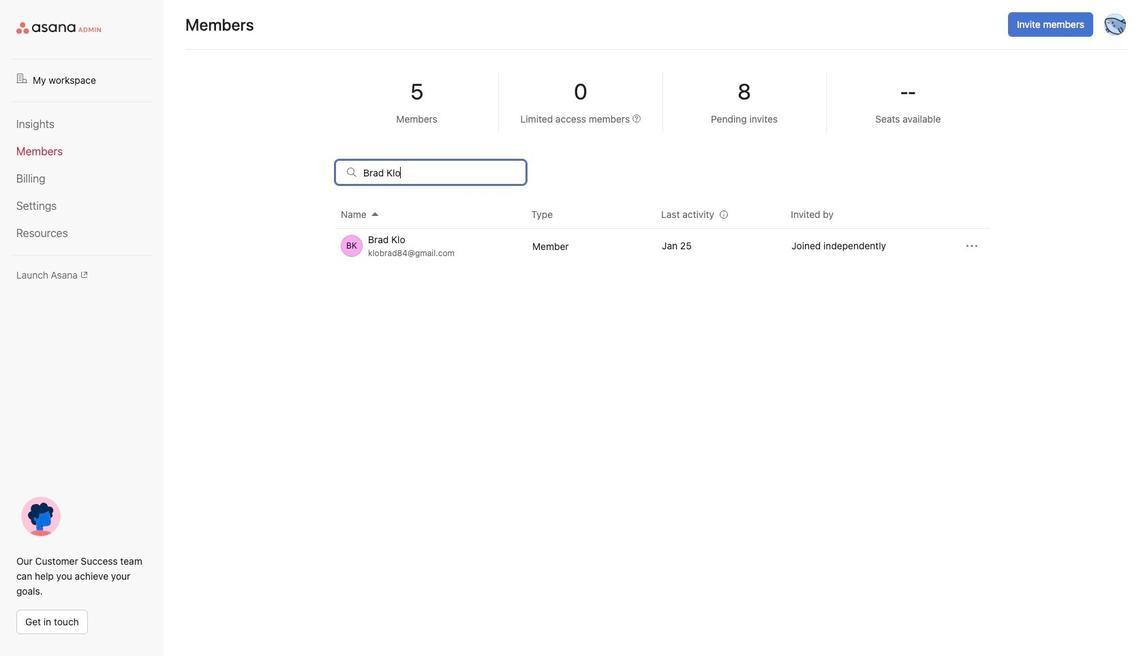 Task type: vqa. For each thing, say whether or not it's contained in the screenshot.
goals associated with Team goals
no



Task type: describe. For each thing, give the bounding box(es) containing it.
last activity column description image
[[720, 211, 728, 219]]



Task type: locate. For each thing, give the bounding box(es) containing it.
Search by name or email text field
[[335, 160, 526, 185]]



